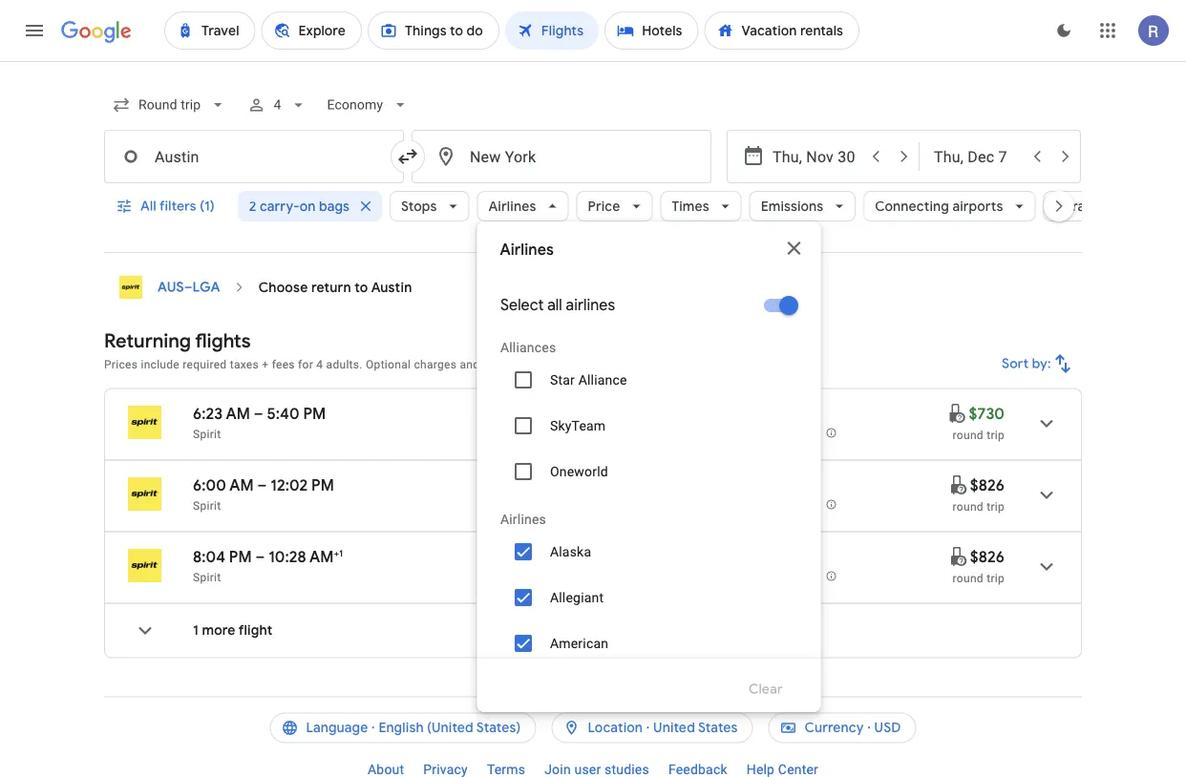 Task type: vqa. For each thing, say whether or not it's contained in the screenshot.
List Item
no



Task type: locate. For each thing, give the bounding box(es) containing it.
2 vertical spatial trip
[[987, 572, 1005, 585]]

0 vertical spatial trip
[[987, 429, 1005, 442]]

7 hr 2 min lga – aus
[[477, 476, 545, 513]]

1 more flight image
[[122, 608, 168, 654]]

pm inside 6:00 am – 12:02 pm spirit
[[312, 476, 334, 495]]

am right 6:00
[[229, 476, 254, 495]]

next image
[[1037, 183, 1083, 229]]

fees left for
[[272, 358, 295, 371]]

2 round from the top
[[953, 500, 984, 514]]

to
[[355, 279, 368, 296]]

fees down the alliances on the left of page
[[506, 358, 529, 371]]

+15% emissions button up "american only" image
[[729, 548, 837, 588]]

5
[[601, 428, 608, 441]]

none search field containing airlines
[[104, 82, 1143, 778]]

include
[[141, 358, 180, 371]]

aus inside 7 hr 2 min lga – aus
[[507, 499, 529, 513]]

united
[[654, 720, 696, 737]]

hr inside 15 hr 24 min lga
[[495, 548, 510, 567]]

round trip for 7 hr 2 min
[[953, 500, 1005, 514]]

12
[[477, 404, 491, 424]]

airlines inside popup button
[[489, 198, 536, 215]]

0 vertical spatial 4
[[274, 97, 281, 113]]

2 inside 7 hr 2 min lga – aus
[[507, 476, 515, 495]]

4
[[274, 97, 281, 113], [317, 358, 323, 371]]

+24%
[[735, 427, 764, 441]]

– up returning flights
[[184, 279, 193, 296]]

lga down 15 on the bottom left
[[477, 571, 499, 584]]

stop
[[611, 404, 642, 424], [611, 476, 642, 495]]

1 vertical spatial +15% emissions
[[735, 571, 822, 584]]

bag
[[483, 358, 503, 371]]

pm right 8:04
[[229, 548, 252, 567]]

pm inside 6:23 am – 5:40 pm spirit
[[303, 404, 326, 424]]

airlines
[[489, 198, 536, 215], [500, 240, 554, 260], [500, 512, 546, 527]]

lga down 7
[[477, 499, 499, 513]]

1 vertical spatial round trip
[[953, 500, 1005, 514]]

0 vertical spatial +15% emissions button
[[729, 476, 837, 516]]

Departure text field
[[773, 131, 861, 183]]

+15% emissions down "+24% emissions"
[[735, 499, 822, 512]]

1 vertical spatial trip
[[987, 500, 1005, 514]]

oneworld
[[550, 464, 608, 480]]

1 vertical spatial am
[[229, 476, 254, 495]]

aus down the 17 at the bottom left of page
[[507, 428, 529, 441]]

2 vertical spatial aus
[[507, 499, 529, 513]]

1 vertical spatial round
[[953, 500, 984, 514]]

1 stop from the top
[[611, 404, 642, 424]]

this price may not include overhead bin access image
[[947, 402, 969, 425], [948, 474, 971, 497]]

am inside 6:23 am – 5:40 pm spirit
[[226, 404, 250, 424]]

2 trip from the top
[[987, 500, 1005, 514]]

leaves laguardia airport at 6:00 am on thursday, december 7 and arrives at austin-bergstrom international airport at 12:02 pm on thursday, december 7. element
[[193, 476, 334, 495]]

$826 left flight details. leaves laguardia airport at 6:00 am on thursday, december 7 and arrives at austin-bergstrom international airport at 12:02 pm on thursday, december 7. image
[[971, 476, 1005, 495]]

spirit inside 6:00 am – 12:02 pm spirit
[[193, 499, 221, 513]]

3 round trip from the top
[[953, 572, 1005, 585]]

round down $730
[[953, 429, 984, 442]]

emissions for $730
[[767, 427, 822, 441]]

return
[[311, 279, 351, 296]]

select
[[500, 296, 544, 315]]

price button
[[577, 183, 653, 229]]

currency
[[805, 720, 864, 737]]

round down $826 text field
[[953, 500, 984, 514]]

(united
[[427, 720, 474, 737]]

1 down 5 at the bottom right
[[601, 476, 607, 495]]

+15% up "american only" image
[[735, 571, 764, 584]]

spirit down 6:00
[[193, 499, 221, 513]]

round trip down 826 us dollars text field on the bottom
[[953, 572, 1005, 585]]

1 horizontal spatial 2
[[507, 476, 515, 495]]

more
[[202, 623, 236, 640]]

730 US dollars text field
[[969, 404, 1005, 424]]

– left 12:02
[[257, 476, 267, 495]]

bags
[[319, 198, 350, 215]]

8:04
[[193, 548, 226, 567]]

charges
[[414, 358, 457, 371]]

2 $826 from the top
[[971, 548, 1005, 567]]

1 horizontal spatial +
[[334, 548, 339, 559]]

1 vertical spatial emissions
[[767, 499, 822, 512]]

min inside 7 hr 2 min lga – aus
[[519, 476, 545, 495]]

$826 for 826 us dollars text field on the bottom
[[971, 548, 1005, 567]]

1 vertical spatial airlines
[[500, 240, 554, 260]]

None field
[[104, 88, 235, 122], [319, 88, 418, 122], [104, 88, 235, 122], [319, 88, 418, 122]]

min right the 17 at the bottom left of page
[[531, 404, 557, 424]]

returning
[[104, 329, 191, 353]]

am right 6:23
[[226, 404, 250, 424]]

– inside 6:00 am – 12:02 pm spirit
[[257, 476, 267, 495]]

1 vertical spatial +15% emissions button
[[729, 548, 837, 588]]

round trip
[[953, 429, 1005, 442], [953, 500, 1005, 514], [953, 572, 1005, 585]]

spirit for 6:00 am
[[193, 499, 221, 513]]

$730
[[969, 404, 1005, 424]]

2 right 7
[[507, 476, 515, 495]]

2 vertical spatial round
[[953, 572, 984, 585]]

1 vertical spatial this price may not include overhead bin access image
[[948, 474, 971, 497]]

2 carry-on bags button
[[238, 183, 382, 229]]

airlines
[[566, 296, 615, 315]]

1 left more
[[193, 623, 199, 640]]

+15% emissions up "american only" image
[[735, 571, 822, 584]]

spirit
[[193, 428, 221, 441], [193, 499, 221, 513], [193, 571, 221, 584]]

0 vertical spatial +15%
[[735, 499, 764, 512]]

2
[[249, 198, 257, 215], [507, 476, 515, 495]]

total duration 12 hr 17 min. element
[[477, 404, 601, 427]]

fees
[[272, 358, 295, 371], [506, 358, 529, 371]]

hr right 7
[[489, 476, 503, 495]]

Departure time: 6:00 AM. text field
[[193, 476, 254, 495]]

0 vertical spatial stop
[[611, 404, 642, 424]]

pm
[[303, 404, 326, 424], [312, 476, 334, 495], [229, 548, 252, 567]]

min left oneworld
[[519, 476, 545, 495]]

am for 6:00 am
[[229, 476, 254, 495]]

+15% emissions
[[735, 499, 822, 512], [735, 571, 822, 584]]

hr inside the 12 hr 17 min lga aus
[[495, 404, 509, 424]]

4 button
[[239, 82, 316, 128]]

airlines right "stops" popup button
[[489, 198, 536, 215]]

2 emissions from the top
[[767, 499, 822, 512]]

Arrival time: 5:40 PM. text field
[[267, 404, 326, 424]]

Departure time: 6:23 AM. text field
[[193, 404, 250, 424]]

this price may not include overhead bin access image for $730
[[947, 402, 969, 425]]

spirit down 8:04
[[193, 571, 221, 584]]

am inside 6:00 am – 12:02 pm spirit
[[229, 476, 254, 495]]

8:04 pm – 10:28 am + 1
[[193, 548, 343, 567]]

0 horizontal spatial 4
[[274, 97, 281, 113]]

hr inside 1 stop 5 hr 50 min
[[611, 428, 622, 441]]

2 vertical spatial spirit
[[193, 571, 221, 584]]

None search field
[[104, 82, 1143, 778]]

–
[[184, 279, 193, 296], [254, 404, 263, 424], [257, 476, 267, 495], [499, 499, 507, 513], [256, 548, 265, 567]]

0 vertical spatial this price may not include overhead bin access image
[[947, 402, 969, 425]]

all
[[140, 198, 156, 215]]

0 horizontal spatial +
[[262, 358, 269, 371]]

pm right 12:02
[[312, 476, 334, 495]]

1 vertical spatial 4
[[317, 358, 323, 371]]

round trip down $730
[[953, 429, 1005, 442]]

0 horizontal spatial fees
[[272, 358, 295, 371]]

0 horizontal spatial 2
[[249, 198, 257, 215]]

trip for 7 hr 2 min
[[987, 500, 1005, 514]]

round trip down $826 text field
[[953, 500, 1005, 514]]

min inside 15 hr 24 min lga
[[535, 548, 560, 567]]

15
[[477, 548, 492, 567]]

0 vertical spatial spirit
[[193, 428, 221, 441]]

4 inside popup button
[[274, 97, 281, 113]]

1 vertical spatial pm
[[312, 476, 334, 495]]

emissions up "american only" image
[[767, 571, 822, 584]]

min inside the 12 hr 17 min lga aus
[[531, 404, 557, 424]]

lga for 12:02 pm
[[477, 499, 499, 513]]

0 vertical spatial $826
[[971, 476, 1005, 495]]

2 +15% emissions button from the top
[[729, 548, 837, 588]]

0 vertical spatial round
[[953, 429, 984, 442]]

star alliance
[[550, 372, 627, 388]]

+15% emissions button down "+24% emissions"
[[729, 476, 837, 516]]

am
[[226, 404, 250, 424], [229, 476, 254, 495], [310, 548, 334, 567]]

15 hr 24 min lga
[[477, 548, 560, 584]]

– down "total duration 7 hr 2 min." element at the bottom of the page
[[499, 499, 507, 513]]

2 stop from the top
[[611, 476, 642, 495]]

1 inside 1 stop 5 hr 50 min
[[601, 404, 607, 424]]

0 vertical spatial airlines
[[489, 198, 536, 215]]

1 vertical spatial spirit
[[193, 499, 221, 513]]

airlines down "total duration 7 hr 2 min." element at the bottom of the page
[[500, 512, 546, 527]]

lga inside 15 hr 24 min lga
[[477, 571, 499, 584]]

2 round trip from the top
[[953, 500, 1005, 514]]

hr
[[495, 404, 509, 424], [611, 428, 622, 441], [489, 476, 503, 495], [495, 548, 510, 567]]

2 left carry- on the left of page
[[249, 198, 257, 215]]

0 vertical spatial am
[[226, 404, 250, 424]]

lga inside the 12 hr 17 min lga aus
[[477, 428, 499, 441]]

spirit inside 6:23 am – 5:40 pm spirit
[[193, 428, 221, 441]]

0 vertical spatial 2
[[249, 198, 257, 215]]

spirit down 6:23
[[193, 428, 221, 441]]

aus down "total duration 7 hr 2 min." element at the bottom of the page
[[507, 499, 529, 513]]

+15%
[[735, 499, 764, 512], [735, 571, 764, 584]]

hr left the 17 at the bottom left of page
[[495, 404, 509, 424]]

1 horizontal spatial fees
[[506, 358, 529, 371]]

alliance
[[578, 372, 627, 388]]

+24% emissions button
[[729, 405, 837, 445]]

stop right oneworld
[[611, 476, 642, 495]]

airlines down airlines popup button on the left
[[500, 240, 554, 260]]

spirit for 6:23 am
[[193, 428, 221, 441]]

1 for 1 more flight
[[193, 623, 199, 640]]

hr for 7 hr 2 min
[[489, 476, 503, 495]]

emissions right +24% on the right bottom
[[767, 427, 822, 441]]

+15% emissions for 2nd +15% emissions popup button
[[735, 571, 822, 584]]

– left 5:40
[[254, 404, 263, 424]]

1 round from the top
[[953, 429, 984, 442]]

0 vertical spatial pm
[[303, 404, 326, 424]]

sort
[[1003, 355, 1030, 373]]

1 round trip from the top
[[953, 429, 1005, 442]]

1 vertical spatial +15%
[[735, 571, 764, 584]]

1 vertical spatial 2
[[507, 476, 515, 495]]

min right 50
[[642, 428, 662, 441]]

1 +15% emissions button from the top
[[729, 476, 837, 516]]

apply.
[[558, 358, 589, 371]]

adults.
[[326, 358, 363, 371]]

0 vertical spatial +15% emissions
[[735, 499, 822, 512]]

1 $826 from the top
[[971, 476, 1005, 495]]

flight
[[239, 623, 273, 640]]

4 inside returning flights main content
[[317, 358, 323, 371]]

loading results progress bar
[[0, 61, 1187, 65]]

$826 left flight details. leaves laguardia airport at 8:04 pm on thursday, december 7 and arrives at austin-bergstrom international airport at 10:28 am on friday, december 8. image
[[971, 548, 1005, 567]]

1 vertical spatial $826
[[971, 548, 1005, 567]]

– for 8:04
[[256, 548, 265, 567]]

flight details. leaves laguardia airport at 6:23 am on thursday, december 7 and arrives at austin-bergstrom international airport at 5:40 pm on thursday, december 7. image
[[1024, 401, 1070, 447]]

stop for 1 stop 5 hr 50 min
[[611, 404, 642, 424]]

+ right taxes
[[262, 358, 269, 371]]

min right 24
[[535, 548, 560, 567]]

airlines button
[[477, 183, 569, 229]]

lga inside 7 hr 2 min lga – aus
[[477, 499, 499, 513]]

filters
[[159, 198, 197, 215]]

1 horizontal spatial 4
[[317, 358, 323, 371]]

2 vertical spatial emissions
[[767, 571, 822, 584]]

– inside 6:23 am – 5:40 pm spirit
[[254, 404, 263, 424]]

– left 10:28
[[256, 548, 265, 567]]

by:
[[1033, 355, 1052, 373]]

+15% down +24% on the right bottom
[[735, 499, 764, 512]]

trip down 826 us dollars text field on the bottom
[[987, 572, 1005, 585]]

austin
[[371, 279, 412, 296]]

hr right 5 at the bottom right
[[611, 428, 622, 441]]

2 vertical spatial pm
[[229, 548, 252, 567]]

stop up 50
[[611, 404, 642, 424]]

returning flights main content
[[104, 268, 1083, 674]]

0 vertical spatial +
[[262, 358, 269, 371]]

1 emissions from the top
[[767, 427, 822, 441]]

aus up returning flights
[[158, 279, 184, 296]]

$826
[[971, 476, 1005, 495], [971, 548, 1005, 567]]

pm right 5:40
[[303, 404, 326, 424]]

826 US dollars text field
[[971, 476, 1005, 495]]

1 +15% emissions from the top
[[735, 499, 822, 512]]

0 vertical spatial emissions
[[767, 427, 822, 441]]

stop inside 1 stop 5 hr 50 min
[[611, 404, 642, 424]]

lga for 5:40 pm
[[477, 428, 499, 441]]

1 up 5 at the bottom right
[[601, 404, 607, 424]]

1 for 1 stop
[[601, 476, 607, 495]]

trip down $730
[[987, 429, 1005, 442]]

lga up flights
[[193, 279, 220, 296]]

round down this price may not include overhead bin access image
[[953, 572, 984, 585]]

1 vertical spatial +
[[334, 548, 339, 559]]

lga down 12
[[477, 428, 499, 441]]

flight details. leaves laguardia airport at 8:04 pm on thursday, december 7 and arrives at austin-bergstrom international airport at 10:28 am on friday, december 8. image
[[1024, 544, 1070, 590]]

1 vertical spatial aus
[[507, 428, 529, 441]]

emissions down "+24% emissions"
[[767, 499, 822, 512]]

3 emissions from the top
[[767, 571, 822, 584]]

0 vertical spatial round trip
[[953, 429, 1005, 442]]

hr right 15 on the bottom left
[[495, 548, 510, 567]]

2 +15% emissions from the top
[[735, 571, 822, 584]]

None text field
[[104, 130, 404, 183], [412, 130, 712, 183], [104, 130, 404, 183], [412, 130, 712, 183]]

returning flights
[[104, 329, 251, 353]]

1 vertical spatial stop
[[611, 476, 642, 495]]

hr inside 7 hr 2 min lga – aus
[[489, 476, 503, 495]]

2 spirit from the top
[[193, 499, 221, 513]]

am right 10:28
[[310, 548, 334, 567]]

1 right 10:28
[[339, 548, 343, 559]]

star
[[550, 372, 575, 388]]

+ right 10:28
[[334, 548, 339, 559]]

2 vertical spatial round trip
[[953, 572, 1005, 585]]

1 spirit from the top
[[193, 428, 221, 441]]

– for 6:00
[[257, 476, 267, 495]]

1 trip from the top
[[987, 429, 1005, 442]]

aus
[[158, 279, 184, 296], [507, 428, 529, 441], [507, 499, 529, 513]]

Departure time: 8:04 PM. text field
[[193, 548, 252, 567]]

trip down $826 text field
[[987, 500, 1005, 514]]



Task type: describe. For each thing, give the bounding box(es) containing it.
1 +15% from the top
[[735, 499, 764, 512]]

stops button
[[390, 183, 470, 229]]

+15% emissions for 2nd +15% emissions popup button from the bottom of the returning flights main content
[[735, 499, 822, 512]]

and
[[460, 358, 480, 371]]

3 round from the top
[[953, 572, 984, 585]]

2 vertical spatial airlines
[[500, 512, 546, 527]]

sort by:
[[1003, 355, 1052, 373]]

826 US dollars text field
[[971, 548, 1005, 567]]

alliances
[[500, 340, 556, 355]]

states
[[698, 720, 738, 737]]

times button
[[661, 183, 742, 229]]

close dialog image
[[783, 237, 806, 260]]

taxes
[[230, 358, 259, 371]]

pm for 5:40 pm
[[303, 404, 326, 424]]

united states
[[654, 720, 738, 737]]

Return text field
[[934, 131, 1022, 183]]

24
[[514, 548, 531, 567]]

trip for 12 hr 17 min
[[987, 429, 1005, 442]]

1 for 1 stop 5 hr 50 min
[[601, 404, 607, 424]]

round trip for 12 hr 17 min
[[953, 429, 1005, 442]]

sort by: button
[[995, 341, 1083, 387]]

english
[[379, 720, 424, 737]]

states)
[[477, 720, 521, 737]]

12 hr 17 min lga aus
[[477, 404, 557, 441]]

this price may not include overhead bin access image for $826
[[948, 474, 971, 497]]

duration
[[1055, 198, 1110, 215]]

main menu image
[[23, 19, 46, 42]]

select all airlines
[[500, 296, 615, 315]]

choose
[[259, 279, 308, 296]]

+24% emissions
[[735, 427, 822, 441]]

all filters (1)
[[140, 198, 215, 215]]

all
[[547, 296, 562, 315]]

emissions for $826
[[767, 499, 822, 512]]

airports
[[953, 198, 1004, 215]]

leaves laguardia airport at 6:23 am on thursday, december 7 and arrives at austin-bergstrom international airport at 5:40 pm on thursday, december 7. element
[[193, 404, 326, 424]]

2 inside popup button
[[249, 198, 257, 215]]

flights
[[195, 329, 251, 353]]

this price may not include overhead bin access image
[[948, 545, 971, 568]]

swap origin and destination. image
[[397, 145, 419, 168]]

flight details. leaves laguardia airport at 6:00 am on thursday, december 7 and arrives at austin-bergstrom international airport at 12:02 pm on thursday, december 7. image
[[1024, 473, 1070, 518]]

round for 12 hr 17 min
[[953, 429, 984, 442]]

carry-
[[260, 198, 300, 215]]

emissions
[[761, 198, 824, 215]]

stop for 1 stop
[[611, 476, 642, 495]]

hr for 15 hr 24 min
[[495, 548, 510, 567]]

for
[[298, 358, 313, 371]]

1 stop
[[601, 476, 642, 495]]

optional
[[366, 358, 411, 371]]

6:00 am – 12:02 pm spirit
[[193, 476, 334, 513]]

– inside 7 hr 2 min lga – aus
[[499, 499, 507, 513]]

2 +15% from the top
[[735, 571, 764, 584]]

3 spirit from the top
[[193, 571, 221, 584]]

choose return to austin
[[259, 279, 412, 296]]

7
[[477, 476, 485, 495]]

+ inside 8:04 pm – 10:28 am + 1
[[334, 548, 339, 559]]

Arrival time: 10:28 AM on  Friday, December 8. text field
[[269, 548, 343, 567]]

may
[[532, 358, 555, 371]]

allegiant
[[550, 590, 604, 606]]

duration button
[[1044, 191, 1143, 222]]

prices include required taxes + fees for 4 adults. optional charges and bag fees may apply.
[[104, 358, 589, 371]]

total duration 15 hr 24 min. element
[[477, 548, 601, 570]]

hr for 12 hr 17 min
[[495, 404, 509, 424]]

(1)
[[200, 198, 215, 215]]

1 more flight
[[193, 623, 273, 640]]

leaves laguardia airport at 8:04 pm on thursday, december 7 and arrives at austin-bergstrom international airport at 10:28 am on friday, december 8. element
[[193, 548, 343, 567]]

2 carry-on bags
[[249, 198, 350, 215]]

min inside 1 stop 5 hr 50 min
[[642, 428, 662, 441]]

3 trip from the top
[[987, 572, 1005, 585]]

6:23 am – 5:40 pm spirit
[[193, 404, 326, 441]]

required
[[183, 358, 227, 371]]

prices
[[104, 358, 138, 371]]

6:23
[[193, 404, 223, 424]]

5:40
[[267, 404, 300, 424]]

location
[[588, 720, 643, 737]]

connecting airports button
[[864, 183, 1036, 229]]

– for 6:23
[[254, 404, 263, 424]]

pm for 12:02 pm
[[312, 476, 334, 495]]

change appearance image
[[1042, 8, 1087, 54]]

Arrival time: 12:02 PM. text field
[[271, 476, 334, 495]]

2 fees from the left
[[506, 358, 529, 371]]

language
[[306, 720, 368, 737]]

american
[[550, 636, 608, 652]]

0 vertical spatial aus
[[158, 279, 184, 296]]

10:28
[[269, 548, 306, 567]]

total duration 7 hr 2 min. element
[[477, 476, 601, 498]]

english (united states)
[[379, 720, 521, 737]]

min for 15 hr 24 min
[[535, 548, 560, 567]]

alaska
[[550, 544, 591, 560]]

on
[[300, 198, 316, 215]]

price
[[588, 198, 620, 215]]

2 vertical spatial am
[[310, 548, 334, 567]]

layover (1 of 1) is a 5 hr 50 min layover at fort lauderdale-hollywood international airport in fort lauderdale. element
[[601, 427, 726, 442]]

american only image
[[723, 621, 798, 667]]

min for 12 hr 17 min
[[531, 404, 557, 424]]

connecting airports
[[875, 198, 1004, 215]]

lga for 10:28 am
[[477, 571, 499, 584]]

am for 6:23 am
[[226, 404, 250, 424]]

min for 7 hr 2 min
[[519, 476, 545, 495]]

aus inside the 12 hr 17 min lga aus
[[507, 428, 529, 441]]

all filters (1) button
[[104, 183, 230, 229]]

emissions button
[[750, 183, 856, 229]]

6:00
[[193, 476, 226, 495]]

stops
[[401, 198, 437, 215]]

skyteam
[[550, 418, 606, 434]]

aus – lga
[[158, 279, 220, 296]]

$826 for $826 text field
[[971, 476, 1005, 495]]

1 inside 8:04 pm – 10:28 am + 1
[[339, 548, 343, 559]]

round for 7 hr 2 min
[[953, 500, 984, 514]]

1 fees from the left
[[272, 358, 295, 371]]

times
[[672, 198, 710, 215]]

1 stop flight. element
[[601, 404, 642, 427]]

connecting
[[875, 198, 950, 215]]

50
[[625, 428, 639, 441]]

12:02
[[271, 476, 308, 495]]

usd
[[875, 720, 902, 737]]

1 stop 5 hr 50 min
[[601, 404, 662, 441]]

17
[[513, 404, 527, 424]]



